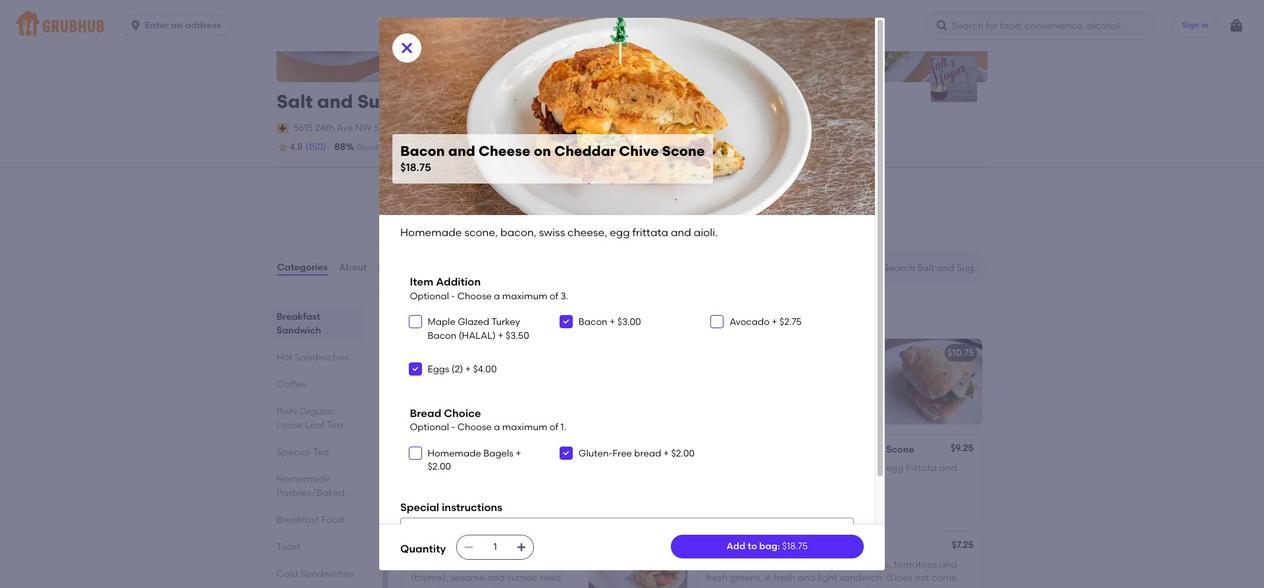 Task type: describe. For each thing, give the bounding box(es) containing it.
this
[[570, 179, 588, 192]]

$18.75 inside the bacon and cheese on cheddar chive scone $18.75
[[400, 162, 431, 174]]

+ inside the homemade bagels + $2.00
[[516, 448, 521, 459]]

item
[[410, 276, 434, 289]]

homemade inside "homemade scone, turkey, swiss cheese, egg frittata and aioli."
[[706, 463, 760, 474]]

$9.25
[[951, 443, 974, 454]]

cheese for bacon and cheese on cheddar chive scone $18.75
[[479, 143, 531, 160]]

address
[[185, 20, 221, 31]]

glazed
[[458, 317, 490, 328]]

cheese for turkey and cheese on a cheddar chive scone
[[758, 444, 792, 456]]

cheddar up scone,
[[466, 444, 507, 456]]

would
[[768, 587, 795, 589]]

chive up "homemade scone, turkey, swiss cheese, egg frittata and aioli."
[[858, 444, 884, 456]]

goods
[[277, 502, 306, 513]]

good food
[[357, 143, 398, 152]]

come
[[932, 573, 958, 584]]

bread for free
[[634, 448, 662, 459]]

sesame
[[450, 573, 485, 584]]

svg image for enter an address
[[129, 19, 142, 32]]

salt and sugar cafe and bakery
[[277, 90, 570, 113]]

aioli. for turkey and cheese on a cheddar chive scone
[[706, 476, 727, 488]]

zaatar inside homemade flat bread with zaatar (thyme), sesame and sumac seed, served with cucumbers a
[[534, 560, 564, 571]]

served inside labneh served on pita bread, cucumbers, tomatoes and fresh greens. a fresh and light sandwich. (does not come with eggs but would make a wonderful addition).
[[742, 560, 772, 571]]

maximum for addition
[[502, 291, 548, 302]]

reviews button
[[377, 244, 415, 292]]

eggs (2) + $4.00
[[428, 364, 497, 375]]

about
[[339, 262, 367, 273]]

+ $3.50
[[496, 330, 529, 342]]

hot
[[277, 352, 293, 363]]

egg inside homemade scone, swiss cheese, egg frittata, homemade tomato jam, and spinach.
[[411, 476, 428, 488]]

cheese for bacon and cheese on cheddar chive scone
[[462, 348, 496, 359]]

an
[[171, 20, 183, 31]]

1 horizontal spatial labneh
[[762, 541, 796, 552]]

bakery
[[506, 90, 570, 113]]

choose for choice
[[458, 422, 492, 434]]

order
[[557, 143, 577, 152]]

+ right the free
[[664, 448, 669, 459]]

cheddar down $3.50
[[512, 348, 553, 359]]

pastries/baked
[[277, 488, 345, 499]]

bacon for bacon and cheese on cheddar chive scone $18.75
[[400, 143, 445, 160]]

0 vertical spatial scone,
[[465, 227, 498, 239]]

homemade pastries/baked goods breakfast food
[[277, 474, 345, 526]]

sandwiches for cold sandwiches
[[300, 569, 354, 580]]

salt and sugar cafe and bakery logo image
[[931, 56, 977, 102]]

on inside labneh served on pita bread, cucumbers, tomatoes and fresh greens. a fresh and light sandwich. (does not come with eggs but would make a wonderful addition).
[[774, 560, 785, 571]]

svg image for bacon
[[562, 318, 570, 326]]

bacon + $3.00
[[579, 317, 641, 328]]

sumac
[[507, 573, 538, 584]]

swiss down bacon and cheese on cheddar chive scone
[[532, 366, 554, 377]]

homemade inside homemade flat bread with zaatar (thyme), sesame and sumac seed, served with cucumbers a
[[411, 560, 465, 571]]

good
[[357, 143, 378, 152]]

tea inside rishi organic loose leaf tea
[[327, 420, 343, 431]]

manakeesh
[[444, 541, 496, 552]]

a inside the "item addition optional - choose a maximum of 3."
[[494, 291, 500, 302]]

Special instructions text field
[[400, 519, 854, 568]]

veggie
[[411, 444, 442, 456]]

on right veggie
[[445, 444, 456, 456]]

95
[[503, 142, 514, 153]]

special
[[400, 502, 439, 514]]

but
[[751, 587, 766, 589]]

cheese, down eggs at bottom
[[411, 380, 445, 391]]

svg image inside main navigation navigation
[[936, 19, 949, 32]]

pickup
[[673, 207, 704, 218]]

sugar
[[357, 90, 412, 113]]

1 fresh from the left
[[706, 573, 728, 584]]

102
[[391, 122, 405, 133]]

homemade inside homemade pastries/baked goods breakfast food
[[277, 474, 330, 485]]

cucumbers
[[464, 587, 514, 589]]

+ left $2.75
[[772, 317, 778, 328]]

chive inside the bacon and cheese on cheddar chive scone $18.75
[[619, 143, 659, 160]]

24th
[[315, 122, 334, 133]]

1 vertical spatial homemade scone, bacon, swiss cheese, egg frittata and aioli.
[[411, 366, 554, 391]]

homemade scone, swiss cheese, egg frittata, homemade tomato jam, and spinach.
[[411, 463, 559, 501]]

on for bacon and cheese on cheddar chive scone
[[499, 348, 510, 359]]

main navigation navigation
[[0, 0, 1265, 51]]

cheddar inside the bacon and cheese on cheddar chive scone $18.75
[[554, 143, 616, 160]]

restaurant
[[591, 179, 646, 192]]

1 vertical spatial $18.75
[[782, 541, 808, 552]]

food
[[321, 515, 344, 526]]

swiss inside "homemade scone, turkey, swiss cheese, egg frittata and aioli."
[[825, 463, 847, 474]]

chive down bacon + $3.00
[[555, 348, 581, 359]]

4.8
[[290, 142, 303, 153]]

seed,
[[540, 573, 564, 584]]

see
[[539, 179, 558, 192]]

addition
[[436, 276, 481, 289]]

categories button
[[277, 244, 328, 292]]

svg image right input item quantity number field
[[516, 543, 527, 553]]

instructions
[[442, 502, 503, 514]]

make
[[798, 587, 823, 589]]

•
[[408, 122, 412, 133]]

(206) 708-1366 button
[[414, 122, 478, 135]]

sign in
[[1183, 21, 1209, 30]]

add
[[727, 541, 746, 552]]

on time delivery
[[430, 143, 493, 152]]

pita
[[788, 560, 805, 571]]

swiss down check on the top
[[539, 227, 565, 239]]

0 vertical spatial $2.00
[[671, 448, 695, 459]]

homemade inside the homemade bagels + $2.00
[[428, 448, 481, 459]]

bacon for bacon + $3.00
[[579, 317, 608, 328]]

$10.75
[[948, 348, 975, 359]]

a right veggie
[[458, 444, 464, 456]]

time
[[444, 143, 461, 152]]

svg image up salt and sugar cafe and bakery
[[399, 40, 415, 56]]

eggs
[[428, 364, 449, 375]]

delivers
[[648, 179, 688, 192]]

svg image for gluten-free bread
[[562, 450, 570, 457]]

bagels
[[484, 448, 514, 459]]

veggie on a cheddar chive scone
[[411, 444, 565, 456]]

delivery
[[463, 143, 493, 152]]

nw
[[355, 122, 372, 133]]

wonderful
[[833, 587, 878, 589]]

food
[[380, 143, 398, 152]]

sandwich.
[[840, 573, 885, 584]]

(halal)
[[459, 330, 496, 342]]

free
[[613, 448, 632, 459]]

bacon and cheese on cheddar chive scone
[[411, 348, 611, 359]]

of for addition
[[550, 291, 559, 302]]

scone down bacon + $3.00
[[583, 348, 611, 359]]

0 vertical spatial sandwich
[[472, 308, 540, 325]]

swiss inside homemade scone, swiss cheese, egg frittata, homemade tomato jam, and spinach.
[[499, 463, 522, 474]]

0 vertical spatial aioli.
[[694, 227, 718, 239]]

Search Salt and Sugar Cafe and Bakery search field
[[883, 262, 983, 275]]

greens.
[[730, 573, 763, 584]]

optional for bread
[[410, 422, 449, 434]]

cheese, inside homemade scone, swiss cheese, egg frittata, homemade tomato jam, and spinach.
[[524, 463, 559, 474]]

subscription pass image
[[277, 123, 290, 134]]

scone left $9.25
[[887, 444, 915, 456]]

coffee
[[277, 379, 307, 390]]

to for switch to pickup
[[661, 207, 670, 218]]

item addition optional - choose a maximum of 3.
[[410, 276, 568, 302]]

gluten-free bread + $2.00
[[579, 448, 695, 459]]

check
[[561, 207, 590, 218]]

+ left $3.50
[[498, 330, 504, 342]]

svg image down bread
[[411, 450, 419, 457]]

0 vertical spatial homemade scone, bacon, swiss cheese, egg frittata and aioli.
[[400, 227, 718, 239]]

jam,
[[411, 490, 430, 501]]

bread
[[410, 408, 441, 420]]

special instructions
[[400, 502, 503, 514]]

star icon image
[[277, 141, 290, 154]]

if
[[561, 179, 567, 192]]

homemade flat bread with zaatar (thyme), sesame and sumac seed, served with cucumbers a
[[411, 560, 564, 589]]

$4.00
[[473, 364, 497, 375]]

$2.75
[[780, 317, 802, 328]]

in
[[1202, 21, 1209, 30]]

sign in button
[[1172, 14, 1220, 38]]

on for bacon and cheese on cheddar chive scone $18.75
[[534, 143, 551, 160]]

$3.00
[[618, 317, 641, 328]]

scone, for turkey
[[762, 463, 791, 474]]

served inside homemade flat bread with zaatar (thyme), sesame and sumac seed, served with cucumbers a
[[411, 587, 441, 589]]

- for choice
[[451, 422, 455, 434]]



Task type: locate. For each thing, give the bounding box(es) containing it.
1 vertical spatial scone,
[[467, 366, 496, 377]]

2 horizontal spatial sandwich
[[798, 541, 843, 552]]

0 vertical spatial served
[[742, 560, 772, 571]]

choose inside bread choice optional - choose a maximum of 1.
[[458, 422, 492, 434]]

0 horizontal spatial with
[[443, 587, 462, 589]]

1 vertical spatial maximum
[[502, 422, 548, 434]]

1 vertical spatial bacon,
[[498, 366, 529, 377]]

0 vertical spatial tea
[[327, 420, 343, 431]]

with inside labneh served on pita bread, cucumbers, tomatoes and fresh greens. a fresh and light sandwich. (does not come with eggs but would make a wonderful addition).
[[706, 587, 725, 589]]

cafe
[[416, 90, 461, 113]]

svg image inside enter an address button
[[129, 19, 142, 32]]

a up turkey,
[[807, 444, 814, 456]]

2 horizontal spatial to
[[748, 541, 757, 552]]

fresh up eggs
[[706, 573, 728, 584]]

2 vertical spatial cheese
[[758, 444, 792, 456]]

homemade labneh sandwich
[[706, 541, 843, 552]]

2 optional from the top
[[410, 422, 449, 434]]

optional inside bread choice optional - choose a maximum of 1.
[[410, 422, 449, 434]]

maple
[[428, 317, 456, 328]]

sandwiches right hot
[[295, 352, 349, 363]]

bread inside homemade flat bread with zaatar (thyme), sesame and sumac seed, served with cucumbers a
[[484, 560, 511, 571]]

maximum
[[502, 291, 548, 302], [502, 422, 548, 434]]

1 horizontal spatial $7.25
[[952, 540, 974, 551]]

not
[[915, 573, 930, 584]]

maximum left 3.
[[502, 291, 548, 302]]

to right switch
[[661, 207, 670, 218]]

0 horizontal spatial served
[[411, 587, 441, 589]]

special-
[[277, 447, 313, 458]]

0 vertical spatial of
[[550, 291, 559, 302]]

1 vertical spatial frittata
[[467, 380, 499, 391]]

bread
[[634, 448, 662, 459], [484, 560, 511, 571]]

2 vertical spatial aioli.
[[706, 476, 727, 488]]

0 horizontal spatial breakfast sandwich
[[277, 311, 321, 336]]

$10.75 button
[[698, 339, 983, 425]]

homemade scone, bacon, swiss cheese, egg frittata and aioli.
[[400, 227, 718, 239], [411, 366, 554, 391]]

+ right bagels
[[516, 448, 521, 459]]

bacon inside the bacon and cheese on cheddar chive scone $18.75
[[400, 143, 445, 160]]

breakfast up hot
[[277, 311, 320, 323]]

ste
[[374, 122, 388, 133]]

1 vertical spatial served
[[411, 587, 441, 589]]

0 horizontal spatial fresh
[[706, 573, 728, 584]]

veggie on a cheddar chive scone image
[[589, 436, 688, 522]]

gluten-
[[579, 448, 613, 459]]

of inside the "item addition optional - choose a maximum of 3."
[[550, 291, 559, 302]]

bacon, down bacon and cheese on cheddar chive scone
[[498, 366, 529, 377]]

svg image left avocado
[[713, 318, 721, 326]]

708-
[[439, 122, 458, 133]]

choose down the addition
[[458, 291, 492, 302]]

breakfast down item
[[400, 308, 468, 325]]

1 maximum from the top
[[502, 291, 548, 302]]

on left pita
[[774, 560, 785, 571]]

2 choose from the top
[[458, 422, 492, 434]]

(2)
[[452, 364, 463, 375]]

egg inside "homemade scone, turkey, swiss cheese, egg frittata and aioli."
[[886, 463, 904, 474]]

svg image for maple glazed turkey bacon (halal)
[[411, 318, 419, 326]]

served up greens.
[[742, 560, 772, 571]]

2 vertical spatial scone,
[[762, 463, 791, 474]]

scone, for bacon
[[467, 366, 496, 377]]

swiss right turkey,
[[825, 463, 847, 474]]

a up maple glazed turkey bacon (halal)
[[494, 291, 500, 302]]

bacon down '(206)'
[[400, 143, 445, 160]]

1 vertical spatial optional
[[410, 422, 449, 434]]

you.
[[704, 179, 726, 192]]

0 vertical spatial sandwiches
[[295, 352, 349, 363]]

labneh down add
[[706, 560, 740, 571]]

cheddar up this
[[554, 143, 616, 160]]

breakfast sandwich up (halal)
[[400, 308, 540, 325]]

2 vertical spatial to
[[748, 541, 757, 552]]

1 horizontal spatial bread
[[634, 448, 662, 459]]

1366
[[458, 122, 478, 133]]

on
[[534, 143, 551, 160], [499, 348, 510, 359], [445, 444, 456, 456], [794, 444, 805, 456], [774, 560, 785, 571]]

1 vertical spatial -
[[451, 422, 455, 434]]

svg image right in
[[1229, 18, 1245, 34]]

hot sandwiches
[[277, 352, 349, 363]]

chive
[[619, 143, 659, 160], [555, 348, 581, 359], [509, 444, 535, 456], [858, 444, 884, 456]]

bacon inside maple glazed turkey bacon (halal)
[[428, 330, 457, 342]]

scone,
[[467, 463, 497, 474]]

1 horizontal spatial turkey
[[706, 444, 735, 456]]

on inside the bacon and cheese on cheddar chive scone $18.75
[[534, 143, 551, 160]]

with up the "sumac"
[[513, 560, 532, 571]]

sandwich up + $3.50
[[472, 308, 540, 325]]

fresh up would
[[774, 573, 796, 584]]

labneh up pita
[[762, 541, 796, 552]]

1 choose from the top
[[458, 291, 492, 302]]

to for add to bag: $18.75
[[748, 541, 757, 552]]

0 vertical spatial frittata
[[633, 227, 669, 239]]

turkey up + $3.50
[[492, 317, 520, 328]]

svg image up flat
[[464, 543, 474, 553]]

on down + $3.50
[[499, 348, 510, 359]]

bacon for bacon and cheese on cheddar chive scone
[[411, 348, 440, 359]]

salt
[[277, 90, 313, 113]]

0 horizontal spatial zaatar
[[411, 541, 442, 552]]

quantity
[[400, 544, 446, 556]]

with left eggs
[[706, 587, 725, 589]]

chive up the "tomato"
[[509, 444, 535, 456]]

- for addition
[[451, 291, 455, 302]]

ave
[[337, 122, 353, 133]]

0 vertical spatial choose
[[458, 291, 492, 302]]

correct
[[525, 143, 555, 152]]

$2.00 up frittata,
[[428, 462, 451, 473]]

served
[[742, 560, 772, 571], [411, 587, 441, 589]]

of left 3.
[[550, 291, 559, 302]]

1 horizontal spatial frittata
[[633, 227, 669, 239]]

bacon up eggs at bottom
[[411, 348, 440, 359]]

homemade scone, bacon, swiss cheese, egg frittata and aioli. down bacon and cheese on cheddar chive scone
[[411, 366, 554, 391]]

0 vertical spatial maximum
[[502, 291, 548, 302]]

of left 1.
[[550, 422, 559, 434]]

swiss down bagels
[[499, 463, 522, 474]]

0 horizontal spatial $18.75
[[400, 162, 431, 174]]

scone, inside "homemade scone, turkey, swiss cheese, egg frittata and aioli."
[[762, 463, 791, 474]]

homemade
[[400, 227, 462, 239], [411, 366, 465, 377], [428, 448, 481, 459], [411, 463, 465, 474], [706, 463, 760, 474], [277, 474, 330, 485], [706, 541, 759, 552], [411, 560, 465, 571]]

88
[[334, 142, 346, 153]]

1 horizontal spatial to
[[691, 179, 702, 192]]

1 vertical spatial turkey
[[706, 444, 735, 456]]

chive up see if this restaurant delivers to you.
[[619, 143, 659, 160]]

1 vertical spatial zaatar
[[534, 560, 564, 571]]

1 of from the top
[[550, 291, 559, 302]]

breakfast inside breakfast sandwich
[[277, 311, 320, 323]]

0 vertical spatial labneh
[[762, 541, 796, 552]]

1 horizontal spatial breakfast sandwich
[[400, 308, 540, 325]]

sandwich
[[472, 308, 540, 325], [277, 325, 321, 336], [798, 541, 843, 552]]

about button
[[338, 244, 368, 292]]

rishi
[[277, 406, 297, 417]]

1 horizontal spatial sandwich
[[472, 308, 540, 325]]

zaatar up (thyme),
[[411, 541, 442, 552]]

$8.50
[[655, 444, 680, 456]]

svg image
[[936, 19, 949, 32], [713, 318, 721, 326], [411, 365, 419, 373], [411, 450, 419, 457], [464, 543, 474, 553], [516, 543, 527, 553]]

2 vertical spatial frittata
[[906, 463, 937, 474]]

- inside the "item addition optional - choose a maximum of 3."
[[451, 291, 455, 302]]

swiss
[[539, 227, 565, 239], [532, 366, 554, 377], [499, 463, 522, 474], [825, 463, 847, 474]]

a inside bread choice optional - choose a maximum of 1.
[[494, 422, 500, 434]]

-
[[451, 291, 455, 302], [451, 422, 455, 434]]

2 - from the top
[[451, 422, 455, 434]]

svg image
[[1229, 18, 1245, 34], [129, 19, 142, 32], [399, 40, 415, 56], [411, 318, 419, 326], [562, 318, 570, 326], [562, 450, 570, 457]]

leaf
[[305, 420, 325, 431]]

svg image left the maple
[[411, 318, 419, 326]]

eggs
[[727, 587, 749, 589]]

1 horizontal spatial zaatar
[[534, 560, 564, 571]]

scone, right the (2)
[[467, 366, 496, 377]]

tomato
[[521, 476, 554, 488]]

1 vertical spatial bread
[[484, 560, 511, 571]]

0 vertical spatial bacon,
[[501, 227, 537, 239]]

a
[[494, 291, 500, 302], [494, 422, 500, 434], [458, 444, 464, 456], [807, 444, 814, 456], [825, 587, 831, 589]]

reviews
[[378, 262, 415, 273]]

sandwiches
[[295, 352, 349, 363], [300, 569, 354, 580]]

1 vertical spatial choose
[[458, 422, 492, 434]]

homemade scone, bacon, swiss cheese, egg frittata and aioli. down check on the top
[[400, 227, 718, 239]]

5615 24th ave nw ste 102 button
[[293, 121, 405, 136]]

cheese inside the bacon and cheese on cheddar chive scone $18.75
[[479, 143, 531, 160]]

tea right leaf
[[327, 420, 343, 431]]

salmon lox on cheddar chive scone image
[[884, 339, 983, 425]]

categories
[[277, 262, 328, 273]]

cheese, inside "homemade scone, turkey, swiss cheese, egg frittata and aioli."
[[850, 463, 884, 474]]

bacon, left check button
[[501, 227, 537, 239]]

1 horizontal spatial served
[[742, 560, 772, 571]]

frittata for bacon and cheese on cheddar chive scone
[[467, 380, 499, 391]]

0 vertical spatial turkey
[[492, 317, 520, 328]]

bread down input item quantity number field
[[484, 560, 511, 571]]

enter an address button
[[121, 15, 235, 36]]

1 vertical spatial labneh
[[706, 560, 740, 571]]

maximum up bagels
[[502, 422, 548, 434]]

rishi organic loose leaf tea
[[277, 406, 343, 431]]

cheddar
[[554, 143, 616, 160], [512, 348, 553, 359], [466, 444, 507, 456], [816, 444, 856, 456]]

turkey and cheese on a cheddar chive scone
[[706, 444, 915, 456]]

sandwich up hot sandwiches
[[277, 325, 321, 336]]

breakfast inside homemade pastries/baked goods breakfast food
[[277, 515, 319, 526]]

enter
[[145, 20, 169, 31]]

0 horizontal spatial to
[[661, 207, 670, 218]]

svg image up salt and sugar cafe and bakery logo
[[936, 19, 949, 32]]

on up turkey,
[[794, 444, 805, 456]]

breakfast down goods
[[277, 515, 319, 526]]

bacon left $3.00
[[579, 317, 608, 328]]

a inside labneh served on pita bread, cucumbers, tomatoes and fresh greens. a fresh and light sandwich. (does not come with eggs but would make a wonderful addition).
[[825, 587, 831, 589]]

labneh served on pita bread, cucumbers, tomatoes and fresh greens. a fresh and light sandwich. (does not come with eggs but would make a wonderful addition).
[[706, 560, 958, 589]]

0 vertical spatial -
[[451, 291, 455, 302]]

- inside bread choice optional - choose a maximum of 1.
[[451, 422, 455, 434]]

$18.75 down '92'
[[400, 162, 431, 174]]

1 optional from the top
[[410, 291, 449, 302]]

scone down 1.
[[537, 444, 565, 456]]

svg image left eggs at bottom
[[411, 365, 419, 373]]

turkey inside maple glazed turkey bacon (halal)
[[492, 317, 520, 328]]

$18.75
[[400, 162, 431, 174], [782, 541, 808, 552]]

$2.00 inside the homemade bagels + $2.00
[[428, 462, 451, 473]]

bag:
[[760, 541, 780, 552]]

of inside bread choice optional - choose a maximum of 1.
[[550, 422, 559, 434]]

labneh inside labneh served on pita bread, cucumbers, tomatoes and fresh greens. a fresh and light sandwich. (does not come with eggs but would make a wonderful addition).
[[706, 560, 740, 571]]

2 fresh from the left
[[774, 573, 796, 584]]

Input item quantity number field
[[481, 536, 510, 560]]

bread right the free
[[634, 448, 662, 459]]

cheese, right turkey,
[[850, 463, 884, 474]]

0 vertical spatial bread
[[634, 448, 662, 459]]

aioli. for bacon and cheese on cheddar chive scone
[[521, 380, 542, 391]]

1 vertical spatial aioli.
[[521, 380, 542, 391]]

0 vertical spatial $18.75
[[400, 162, 431, 174]]

1 horizontal spatial with
[[513, 560, 532, 571]]

1 vertical spatial sandwiches
[[300, 569, 354, 580]]

switch
[[628, 207, 659, 218]]

frittata for turkey and cheese on a cheddar chive scone
[[906, 463, 937, 474]]

and inside "homemade scone, turkey, swiss cheese, egg frittata and aioli."
[[939, 463, 957, 474]]

served down (thyme),
[[411, 587, 441, 589]]

avocado + $2.75
[[730, 317, 802, 328]]

0 vertical spatial cheese
[[479, 143, 531, 160]]

92
[[408, 142, 419, 153]]

2 horizontal spatial frittata
[[906, 463, 937, 474]]

zaatar manakeesh image
[[589, 533, 688, 589]]

1 horizontal spatial fresh
[[774, 573, 796, 584]]

1 vertical spatial cheese
[[462, 348, 496, 359]]

a
[[765, 573, 772, 584]]

homemade scone, turkey, swiss cheese, egg frittata and aioli.
[[706, 463, 957, 488]]

a down light
[[825, 587, 831, 589]]

maximum for choice
[[502, 422, 548, 434]]

2 of from the top
[[550, 422, 559, 434]]

optional
[[410, 291, 449, 302], [410, 422, 449, 434]]

scone up "delivers"
[[662, 143, 705, 160]]

svg image down 3.
[[562, 318, 570, 326]]

cheese, down check on the top
[[568, 227, 607, 239]]

of for choice
[[550, 422, 559, 434]]

0 horizontal spatial $2.00
[[428, 462, 451, 473]]

homemade bagels + $2.00
[[428, 448, 521, 473]]

cheese, up the "tomato"
[[524, 463, 559, 474]]

bacon and cheese on cheddar chive scone $18.75
[[400, 143, 705, 174]]

scone, left turkey,
[[762, 463, 791, 474]]

+ right the (2)
[[466, 364, 471, 375]]

+ left $3.00
[[610, 317, 615, 328]]

1 - from the top
[[451, 291, 455, 302]]

choose down choice
[[458, 422, 492, 434]]

and inside homemade scone, swiss cheese, egg frittata, homemade tomato jam, and spinach.
[[433, 490, 450, 501]]

homemade inside homemade scone, swiss cheese, egg frittata, homemade tomato jam, and spinach.
[[411, 463, 465, 474]]

on for turkey and cheese on a cheddar chive scone
[[794, 444, 805, 456]]

2 vertical spatial sandwich
[[798, 541, 843, 552]]

svg image left enter
[[129, 19, 142, 32]]

bread for flat
[[484, 560, 511, 571]]

- down choice
[[451, 422, 455, 434]]

choose inside the "item addition optional - choose a maximum of 3."
[[458, 291, 492, 302]]

maximum inside bread choice optional - choose a maximum of 1.
[[502, 422, 548, 434]]

frittata inside "homemade scone, turkey, swiss cheese, egg frittata and aioli."
[[906, 463, 937, 474]]

cheese
[[479, 143, 531, 160], [462, 348, 496, 359], [758, 444, 792, 456]]

optional down item
[[410, 291, 449, 302]]

0 horizontal spatial sandwich
[[277, 325, 321, 336]]

on left order
[[534, 143, 551, 160]]

1 vertical spatial tea
[[313, 447, 329, 458]]

and inside homemade flat bread with zaatar (thyme), sesame and sumac seed, served with cucumbers a
[[487, 573, 505, 584]]

breakfast sandwich up hot sandwiches
[[277, 311, 321, 336]]

to inside button
[[661, 207, 670, 218]]

cheese,
[[568, 227, 607, 239], [411, 380, 445, 391], [524, 463, 559, 474], [850, 463, 884, 474]]

0 vertical spatial zaatar
[[411, 541, 442, 552]]

0 vertical spatial to
[[691, 179, 702, 192]]

2 maximum from the top
[[502, 422, 548, 434]]

1 vertical spatial $2.00
[[428, 462, 451, 473]]

with down 'sesame' at bottom
[[443, 587, 462, 589]]

sandwich up bread,
[[798, 541, 843, 552]]

bread,
[[808, 560, 837, 571]]

zaatar up seed,
[[534, 560, 564, 571]]

to left the you.
[[691, 179, 702, 192]]

bacon down the maple
[[428, 330, 457, 342]]

0 horizontal spatial $7.25
[[658, 541, 680, 552]]

maximum inside the "item addition optional - choose a maximum of 3."
[[502, 291, 548, 302]]

0 horizontal spatial turkey
[[492, 317, 520, 328]]

turkey,
[[793, 463, 823, 474]]

1.
[[561, 422, 566, 434]]

$7.25
[[952, 540, 974, 551], [658, 541, 680, 552]]

to
[[691, 179, 702, 192], [661, 207, 670, 218], [748, 541, 757, 552]]

1 vertical spatial sandwich
[[277, 325, 321, 336]]

optional inside the "item addition optional - choose a maximum of 3."
[[410, 291, 449, 302]]

zaatar
[[411, 541, 442, 552], [534, 560, 564, 571]]

0 vertical spatial optional
[[410, 291, 449, 302]]

1 horizontal spatial $18.75
[[782, 541, 808, 552]]

cheddar up "homemade scone, turkey, swiss cheese, egg frittata and aioli."
[[816, 444, 856, 456]]

$2.00 right the free
[[671, 448, 695, 459]]

choose for addition
[[458, 291, 492, 302]]

5615 24th ave nw ste 102
[[293, 122, 405, 133]]

organic
[[299, 406, 336, 417]]

and inside the bacon and cheese on cheddar chive scone $18.75
[[448, 143, 475, 160]]

0 horizontal spatial labneh
[[706, 560, 740, 571]]

cucumbers,
[[839, 560, 892, 571]]

scone inside the bacon and cheese on cheddar chive scone $18.75
[[662, 143, 705, 160]]

sandwiches right cold
[[300, 569, 354, 580]]

$3.50
[[506, 330, 529, 342]]

1 vertical spatial to
[[661, 207, 670, 218]]

add to bag: $18.75
[[727, 541, 808, 552]]

to right add
[[748, 541, 757, 552]]

scone, up the addition
[[465, 227, 498, 239]]

svg image down 1.
[[562, 450, 570, 457]]

bacon
[[400, 143, 445, 160], [579, 317, 608, 328], [428, 330, 457, 342], [411, 348, 440, 359]]

sandwiches for hot sandwiches
[[295, 352, 349, 363]]

0 horizontal spatial frittata
[[467, 380, 499, 391]]

breakfast sandwich
[[400, 308, 540, 325], [277, 311, 321, 336]]

search icon image
[[863, 260, 879, 276]]

optional for item
[[410, 291, 449, 302]]

1 vertical spatial of
[[550, 422, 559, 434]]

2 horizontal spatial with
[[706, 587, 725, 589]]

turkey right '$8.50'
[[706, 444, 735, 456]]

aioli. inside "homemade scone, turkey, swiss cheese, egg frittata and aioli."
[[706, 476, 727, 488]]

(thyme),
[[411, 573, 448, 584]]

1 horizontal spatial $2.00
[[671, 448, 695, 459]]

0 horizontal spatial bread
[[484, 560, 511, 571]]

tea down leaf
[[313, 447, 329, 458]]

optional down bread
[[410, 422, 449, 434]]



Task type: vqa. For each thing, say whether or not it's contained in the screenshot.


